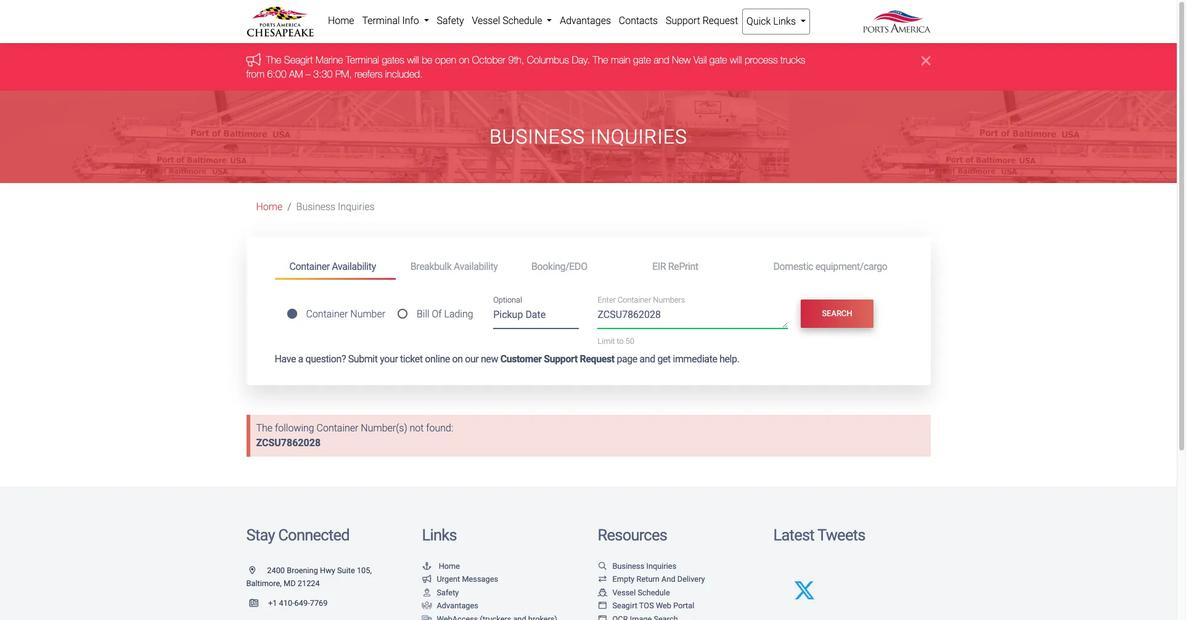Task type: vqa. For each thing, say whether or not it's contained in the screenshot.
6:00
yes



Task type: describe. For each thing, give the bounding box(es) containing it.
6:00
[[267, 68, 287, 79]]

safety link for the bottommost advantages link
[[422, 588, 459, 598]]

terminal inside "the seagirt marine terminal gates will be open on october 9th, columbus day. the main gate and new vail gate will process trucks from 6:00 am – 3:30 pm, reefers included."
[[346, 55, 379, 66]]

1 vertical spatial schedule
[[638, 588, 670, 598]]

1 vertical spatial inquiries
[[338, 201, 375, 213]]

close image
[[922, 53, 931, 68]]

the right day.
[[593, 55, 608, 66]]

numbers
[[653, 296, 685, 305]]

urgent
[[437, 575, 460, 584]]

domestic equipment/cargo link
[[759, 255, 903, 278]]

enter
[[598, 296, 616, 305]]

business inquiries link
[[598, 562, 677, 571]]

tweets
[[818, 526, 866, 545]]

exchange image
[[598, 576, 608, 584]]

649-
[[295, 599, 310, 608]]

domestic
[[774, 261, 814, 272]]

2 gate from the left
[[710, 55, 728, 66]]

broening
[[287, 566, 318, 575]]

empty return and delivery
[[613, 575, 705, 584]]

pm,
[[335, 68, 352, 79]]

hwy
[[320, 566, 335, 575]]

21224
[[298, 579, 320, 589]]

vail
[[694, 55, 707, 66]]

quick links link
[[742, 9, 811, 35]]

2400 broening hwy suite 105, baltimore, md 21224 link
[[246, 566, 372, 589]]

seagirt tos web portal
[[613, 602, 695, 611]]

immediate
[[673, 353, 718, 365]]

limit
[[598, 337, 615, 346]]

2 safety from the top
[[437, 588, 459, 598]]

stay
[[246, 526, 275, 545]]

reprint
[[668, 261, 699, 272]]

the for the following container number(s) not found: zcsu7862028
[[256, 422, 273, 434]]

return
[[637, 575, 660, 584]]

availability for breakbulk availability
[[454, 261, 498, 272]]

columbus
[[527, 55, 569, 66]]

1 vertical spatial on
[[452, 353, 463, 365]]

empty
[[613, 575, 635, 584]]

0 vertical spatial inquiries
[[591, 125, 688, 149]]

breakbulk availability
[[411, 261, 498, 272]]

delivery
[[678, 575, 705, 584]]

web
[[656, 602, 672, 611]]

truck container image
[[422, 616, 432, 620]]

0 vertical spatial vessel schedule
[[472, 15, 545, 27]]

breakbulk
[[411, 261, 452, 272]]

resources
[[598, 526, 667, 545]]

105,
[[357, 566, 372, 575]]

1 safety from the top
[[437, 15, 464, 27]]

1 gate from the left
[[633, 55, 651, 66]]

zcsu7862028
[[256, 437, 321, 449]]

0 vertical spatial request
[[703, 15, 738, 27]]

help.
[[720, 353, 740, 365]]

booking/edo link
[[517, 255, 638, 278]]

latest tweets
[[774, 526, 866, 545]]

question?
[[306, 353, 346, 365]]

2400
[[267, 566, 285, 575]]

contacts
[[619, 15, 658, 27]]

container number
[[306, 308, 386, 320]]

user hard hat image
[[422, 590, 432, 597]]

50
[[626, 337, 635, 346]]

0 horizontal spatial vessel schedule link
[[468, 9, 556, 33]]

1 horizontal spatial vessel
[[613, 588, 636, 598]]

and
[[662, 575, 676, 584]]

ticket
[[400, 353, 423, 365]]

container up container number
[[290, 261, 330, 272]]

search image
[[598, 563, 608, 571]]

0 vertical spatial advantages
[[560, 15, 611, 27]]

main
[[611, 55, 631, 66]]

reefers
[[355, 68, 383, 79]]

limit to 50
[[598, 337, 635, 346]]

included.
[[385, 68, 423, 79]]

1 vertical spatial request
[[580, 353, 615, 365]]

have a question? submit your ticket online on our new customer support request page and get immediate help.
[[275, 353, 740, 365]]

anchor image
[[422, 563, 432, 571]]

quick links
[[747, 15, 799, 27]]

page
[[617, 353, 638, 365]]

bullhorn image inside "urgent messages" link
[[422, 576, 432, 584]]

support request
[[666, 15, 738, 27]]

2 vertical spatial inquiries
[[647, 562, 677, 571]]

home link for terminal info link
[[324, 9, 358, 33]]

1 vertical spatial advantages
[[437, 602, 479, 611]]

number(s)
[[361, 422, 407, 434]]

availability for container availability
[[332, 261, 376, 272]]

md
[[284, 579, 296, 589]]

0 vertical spatial vessel
[[472, 15, 500, 27]]

2400 broening hwy suite 105, baltimore, md 21224
[[246, 566, 372, 589]]

october
[[472, 55, 506, 66]]

day.
[[572, 55, 590, 66]]

open
[[435, 55, 456, 66]]

1 vertical spatial home
[[256, 201, 283, 213]]

phone office image
[[249, 600, 268, 608]]

–
[[306, 68, 311, 79]]

your
[[380, 353, 398, 365]]

found:
[[426, 422, 454, 434]]

bullhorn image inside 'the seagirt marine terminal gates will be open on october 9th, columbus day. the main gate and new vail gate will process trucks from 6:00 am – 3:30 pm, reefers included.' alert
[[246, 53, 266, 66]]

safety link for left 'vessel schedule' link
[[433, 9, 468, 33]]

a
[[298, 353, 303, 365]]

search button
[[801, 300, 874, 328]]

empty return and delivery link
[[598, 575, 705, 584]]

1 vertical spatial and
[[640, 353, 656, 365]]

7769
[[310, 599, 328, 608]]

online
[[425, 353, 450, 365]]



Task type: locate. For each thing, give the bounding box(es) containing it.
1 vertical spatial safety link
[[422, 588, 459, 598]]

1 vertical spatial business inquiries
[[296, 201, 375, 213]]

on inside "the seagirt marine terminal gates will be open on october 9th, columbus day. the main gate and new vail gate will process trucks from 6:00 am – 3:30 pm, reefers included."
[[459, 55, 470, 66]]

booking/edo
[[532, 261, 588, 272]]

links inside quick links link
[[774, 15, 796, 27]]

schedule
[[503, 15, 542, 27], [638, 588, 670, 598]]

info
[[402, 15, 419, 27]]

1 will from the left
[[407, 55, 419, 66]]

1 vertical spatial seagirt
[[613, 602, 638, 611]]

0 horizontal spatial bullhorn image
[[246, 53, 266, 66]]

schedule up seagirt tos web portal at the right bottom of page
[[638, 588, 670, 598]]

vessel down empty
[[613, 588, 636, 598]]

home link for "urgent messages" link
[[422, 562, 460, 571]]

optional
[[494, 296, 522, 305]]

terminal up reefers
[[346, 55, 379, 66]]

the seagirt marine terminal gates will be open on october 9th, columbus day. the main gate and new vail gate will process trucks from 6:00 am – 3:30 pm, reefers included. link
[[246, 55, 806, 79]]

0 horizontal spatial schedule
[[503, 15, 542, 27]]

our
[[465, 353, 479, 365]]

1 vertical spatial vessel schedule
[[613, 588, 670, 598]]

1 horizontal spatial support
[[666, 15, 701, 27]]

container right enter
[[618, 296, 651, 305]]

enter container numbers
[[598, 296, 685, 305]]

support inside the support request link
[[666, 15, 701, 27]]

2 availability from the left
[[454, 261, 498, 272]]

the seagirt marine terminal gates will be open on october 9th, columbus day. the main gate and new vail gate will process trucks from 6:00 am – 3:30 pm, reefers included. alert
[[0, 43, 1177, 91]]

Enter Container Numbers text field
[[598, 308, 788, 329]]

vessel up october
[[472, 15, 500, 27]]

seagirt left "tos" at the right bottom
[[613, 602, 638, 611]]

safety down "urgent"
[[437, 588, 459, 598]]

container left number
[[306, 308, 348, 320]]

of
[[432, 308, 442, 320]]

2 horizontal spatial business
[[613, 562, 645, 571]]

quick
[[747, 15, 771, 27]]

be
[[422, 55, 433, 66]]

terminal info
[[362, 15, 422, 27]]

1 horizontal spatial availability
[[454, 261, 498, 272]]

not
[[410, 422, 424, 434]]

bullhorn image
[[246, 53, 266, 66], [422, 576, 432, 584]]

seagirt up am
[[284, 55, 313, 66]]

1 horizontal spatial links
[[774, 15, 796, 27]]

410-
[[279, 599, 295, 608]]

1 horizontal spatial advantages link
[[556, 9, 615, 33]]

and left the get
[[640, 353, 656, 365]]

advantages up day.
[[560, 15, 611, 27]]

seagirt
[[284, 55, 313, 66], [613, 602, 638, 611]]

1 horizontal spatial vessel schedule
[[613, 588, 670, 598]]

the seagirt marine terminal gates will be open on october 9th, columbus day. the main gate and new vail gate will process trucks from 6:00 am – 3:30 pm, reefers included.
[[246, 55, 806, 79]]

1 vertical spatial links
[[422, 526, 457, 545]]

the for the seagirt marine terminal gates will be open on october 9th, columbus day. the main gate and new vail gate will process trucks from 6:00 am – 3:30 pm, reefers included.
[[266, 55, 281, 66]]

2 vertical spatial home
[[439, 562, 460, 571]]

domestic equipment/cargo
[[774, 261, 888, 272]]

1 horizontal spatial seagirt
[[613, 602, 638, 611]]

0 vertical spatial safety link
[[433, 9, 468, 33]]

availability up container number
[[332, 261, 376, 272]]

gate right 'main'
[[633, 55, 651, 66]]

1 vertical spatial safety
[[437, 588, 459, 598]]

+1 410-649-7769
[[268, 599, 328, 608]]

3:30
[[314, 68, 333, 79]]

0 horizontal spatial will
[[407, 55, 419, 66]]

0 vertical spatial seagirt
[[284, 55, 313, 66]]

portal
[[674, 602, 695, 611]]

1 vertical spatial bullhorn image
[[422, 576, 432, 584]]

will
[[407, 55, 419, 66], [730, 55, 742, 66]]

on left the our
[[452, 353, 463, 365]]

customer support request link
[[501, 353, 615, 365]]

business
[[490, 125, 585, 149], [296, 201, 336, 213], [613, 562, 645, 571]]

container right following
[[317, 422, 359, 434]]

0 vertical spatial safety
[[437, 15, 464, 27]]

container
[[290, 261, 330, 272], [618, 296, 651, 305], [306, 308, 348, 320], [317, 422, 359, 434]]

support right customer
[[544, 353, 578, 365]]

terminal info link
[[358, 9, 433, 33]]

1 horizontal spatial request
[[703, 15, 738, 27]]

0 horizontal spatial home link
[[256, 201, 283, 213]]

eir
[[653, 261, 666, 272]]

0 horizontal spatial vessel schedule
[[472, 15, 545, 27]]

0 vertical spatial and
[[654, 55, 670, 66]]

suite
[[337, 566, 355, 575]]

availability right 'breakbulk'
[[454, 261, 498, 272]]

have
[[275, 353, 296, 365]]

1 horizontal spatial business
[[490, 125, 585, 149]]

links up anchor image
[[422, 526, 457, 545]]

request
[[703, 15, 738, 27], [580, 353, 615, 365]]

1 horizontal spatial schedule
[[638, 588, 670, 598]]

0 vertical spatial terminal
[[362, 15, 400, 27]]

schedule up the 9th,
[[503, 15, 542, 27]]

customer
[[501, 353, 542, 365]]

links right quick
[[774, 15, 796, 27]]

eir reprint
[[653, 261, 699, 272]]

and
[[654, 55, 670, 66], [640, 353, 656, 365]]

1 vertical spatial terminal
[[346, 55, 379, 66]]

the inside the following container number(s) not found: zcsu7862028
[[256, 422, 273, 434]]

2 vertical spatial home link
[[422, 562, 460, 571]]

to
[[617, 337, 624, 346]]

will left be
[[407, 55, 419, 66]]

tos
[[639, 602, 654, 611]]

0 vertical spatial home link
[[324, 9, 358, 33]]

vessel schedule link up the 9th,
[[468, 9, 556, 33]]

submit
[[348, 353, 378, 365]]

1 horizontal spatial will
[[730, 55, 742, 66]]

on
[[459, 55, 470, 66], [452, 353, 463, 365]]

container inside the following container number(s) not found: zcsu7862028
[[317, 422, 359, 434]]

availability inside breakbulk availability link
[[454, 261, 498, 272]]

0 horizontal spatial request
[[580, 353, 615, 365]]

+1 410-649-7769 link
[[246, 599, 328, 608]]

vessel schedule up seagirt tos web portal link
[[613, 588, 670, 598]]

the up 6:00
[[266, 55, 281, 66]]

0 vertical spatial advantages link
[[556, 9, 615, 33]]

0 vertical spatial schedule
[[503, 15, 542, 27]]

eir reprint link
[[638, 255, 759, 278]]

gates
[[382, 55, 405, 66]]

stay connected
[[246, 526, 350, 545]]

0 horizontal spatial links
[[422, 526, 457, 545]]

following
[[275, 422, 314, 434]]

advantages down "urgent messages" link
[[437, 602, 479, 611]]

breakbulk availability link
[[396, 255, 517, 278]]

terminal
[[362, 15, 400, 27], [346, 55, 379, 66]]

Optional text field
[[494, 305, 579, 329]]

gate right vail
[[710, 55, 728, 66]]

availability inside container availability link
[[332, 261, 376, 272]]

0 vertical spatial business inquiries
[[490, 125, 688, 149]]

1 horizontal spatial home
[[328, 15, 354, 27]]

1 vertical spatial business
[[296, 201, 336, 213]]

1 vertical spatial advantages link
[[422, 602, 479, 611]]

2 vertical spatial business
[[613, 562, 645, 571]]

vessel schedule link
[[468, 9, 556, 33], [598, 588, 670, 598]]

and inside "the seagirt marine terminal gates will be open on october 9th, columbus day. the main gate and new vail gate will process trucks from 6:00 am – 3:30 pm, reefers included."
[[654, 55, 670, 66]]

contacts link
[[615, 9, 662, 33]]

get
[[658, 353, 671, 365]]

2 will from the left
[[730, 55, 742, 66]]

1 vertical spatial support
[[544, 353, 578, 365]]

map marker alt image
[[249, 567, 265, 575]]

connected
[[278, 526, 350, 545]]

0 vertical spatial links
[[774, 15, 796, 27]]

9th,
[[509, 55, 524, 66]]

0 vertical spatial support
[[666, 15, 701, 27]]

on right open
[[459, 55, 470, 66]]

container availability
[[290, 261, 376, 272]]

0 horizontal spatial gate
[[633, 55, 651, 66]]

equipment/cargo
[[816, 261, 888, 272]]

2 horizontal spatial home
[[439, 562, 460, 571]]

1 vertical spatial vessel
[[613, 588, 636, 598]]

0 horizontal spatial advantages
[[437, 602, 479, 611]]

latest
[[774, 526, 815, 545]]

1 horizontal spatial gate
[[710, 55, 728, 66]]

0 vertical spatial home
[[328, 15, 354, 27]]

0 vertical spatial business
[[490, 125, 585, 149]]

1 horizontal spatial advantages
[[560, 15, 611, 27]]

support up new at right
[[666, 15, 701, 27]]

trucks
[[781, 55, 806, 66]]

seagirt tos web portal link
[[598, 602, 695, 611]]

baltimore,
[[246, 579, 282, 589]]

0 vertical spatial vessel schedule link
[[468, 9, 556, 33]]

1 horizontal spatial home link
[[324, 9, 358, 33]]

hand receiving image
[[422, 603, 432, 611]]

0 horizontal spatial seagirt
[[284, 55, 313, 66]]

0 horizontal spatial business
[[296, 201, 336, 213]]

safety up open
[[437, 15, 464, 27]]

browser image
[[598, 616, 608, 620]]

0 horizontal spatial advantages link
[[422, 602, 479, 611]]

lading
[[444, 308, 473, 320]]

1 horizontal spatial bullhorn image
[[422, 576, 432, 584]]

1 vertical spatial vessel schedule link
[[598, 588, 670, 598]]

1 availability from the left
[[332, 261, 376, 272]]

gate
[[633, 55, 651, 66], [710, 55, 728, 66]]

ship image
[[598, 590, 608, 597]]

safety link up open
[[433, 9, 468, 33]]

home link
[[324, 9, 358, 33], [256, 201, 283, 213], [422, 562, 460, 571]]

request down limit
[[580, 353, 615, 365]]

+1
[[268, 599, 277, 608]]

safety link down "urgent"
[[422, 588, 459, 598]]

advantages link up truck container image
[[422, 602, 479, 611]]

number
[[350, 308, 386, 320]]

browser image
[[598, 603, 608, 611]]

request left quick
[[703, 15, 738, 27]]

search
[[822, 309, 853, 318]]

and left new at right
[[654, 55, 670, 66]]

advantages link up day.
[[556, 9, 615, 33]]

1 horizontal spatial vessel schedule link
[[598, 588, 670, 598]]

2 vertical spatial business inquiries
[[613, 562, 677, 571]]

will left process
[[730, 55, 742, 66]]

bullhorn image up from
[[246, 53, 266, 66]]

seagirt inside "the seagirt marine terminal gates will be open on october 9th, columbus day. the main gate and new vail gate will process trucks from 6:00 am – 3:30 pm, reefers included."
[[284, 55, 313, 66]]

0 horizontal spatial home
[[256, 201, 283, 213]]

terminal left info
[[362, 15, 400, 27]]

vessel schedule up the 9th,
[[472, 15, 545, 27]]

0 horizontal spatial availability
[[332, 261, 376, 272]]

safety link
[[433, 9, 468, 33], [422, 588, 459, 598]]

vessel schedule link down empty
[[598, 588, 670, 598]]

new
[[672, 55, 691, 66]]

0 horizontal spatial support
[[544, 353, 578, 365]]

2 horizontal spatial home link
[[422, 562, 460, 571]]

the following container number(s) not found: zcsu7862028
[[256, 422, 454, 449]]

bill
[[417, 308, 430, 320]]

bullhorn image down anchor image
[[422, 576, 432, 584]]

0 vertical spatial bullhorn image
[[246, 53, 266, 66]]

bill of lading
[[417, 308, 473, 320]]

new
[[481, 353, 498, 365]]

the up zcsu7862028 at the bottom of the page
[[256, 422, 273, 434]]

vessel schedule
[[472, 15, 545, 27], [613, 588, 670, 598]]

1 vertical spatial home link
[[256, 201, 283, 213]]

container availability link
[[275, 255, 396, 280]]

0 vertical spatial on
[[459, 55, 470, 66]]

0 horizontal spatial vessel
[[472, 15, 500, 27]]



